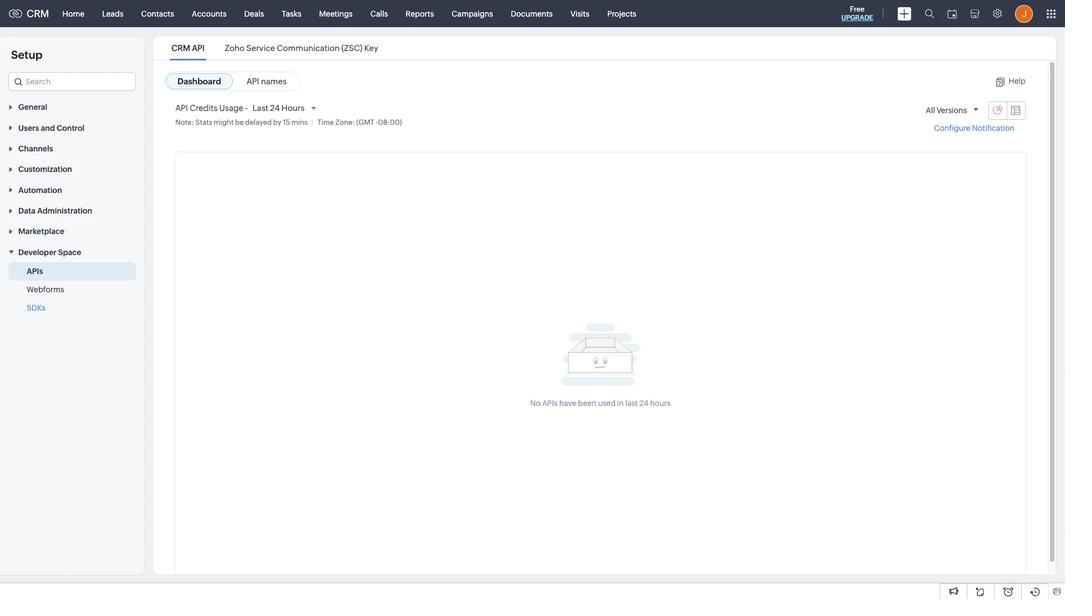 Task type: locate. For each thing, give the bounding box(es) containing it.
projects
[[607, 9, 636, 18]]

1 vertical spatial 24
[[639, 399, 649, 408]]

0 horizontal spatial 24
[[270, 103, 280, 113]]

used
[[598, 399, 616, 408]]

- left the last
[[245, 103, 248, 113]]

campaigns link
[[443, 0, 502, 27]]

be
[[235, 118, 244, 126]]

None field
[[8, 72, 136, 91]]

last
[[625, 399, 638, 408]]

24
[[270, 103, 280, 113], [639, 399, 649, 408]]

been
[[578, 399, 596, 408]]

crm for crm
[[27, 8, 49, 19]]

time
[[317, 118, 334, 126]]

crm left home
[[27, 8, 49, 19]]

2 vertical spatial api
[[175, 103, 188, 113]]

-
[[245, 103, 248, 113], [376, 118, 378, 126]]

0 horizontal spatial api
[[175, 103, 188, 113]]

home
[[62, 9, 84, 18]]

customization
[[18, 165, 72, 174]]

hours
[[650, 399, 671, 408]]

channels
[[18, 144, 53, 153]]

- right "(gmt"
[[376, 118, 378, 126]]

0 horizontal spatial apis
[[27, 267, 43, 276]]

apis inside developer space region
[[27, 267, 43, 276]]

apis
[[27, 267, 43, 276], [542, 399, 558, 408]]

home link
[[54, 0, 93, 27]]

versions
[[937, 106, 967, 115]]

15
[[283, 118, 290, 126]]

24 right the last
[[270, 103, 280, 113]]

2 horizontal spatial api
[[247, 77, 259, 86]]

calls link
[[362, 0, 397, 27]]

crm inside list
[[171, 43, 190, 53]]

automation
[[18, 186, 62, 195]]

setup
[[11, 48, 42, 61]]

1 vertical spatial -
[[376, 118, 378, 126]]

0 vertical spatial -
[[245, 103, 248, 113]]

dashboard link
[[166, 73, 233, 89]]

and
[[41, 124, 55, 132]]

might
[[214, 118, 234, 126]]

- for usage
[[245, 103, 248, 113]]

marketplace button
[[0, 221, 144, 242]]

help
[[1009, 77, 1026, 85]]

contacts
[[141, 9, 174, 18]]

all
[[926, 106, 935, 115]]

automation button
[[0, 179, 144, 200]]

contacts link
[[132, 0, 183, 27]]

accounts link
[[183, 0, 235, 27]]

service
[[246, 43, 275, 53]]

Search text field
[[9, 73, 135, 90]]

1 horizontal spatial -
[[376, 118, 378, 126]]

0 vertical spatial api
[[192, 43, 205, 53]]

24 right last
[[639, 399, 649, 408]]

1 vertical spatial api
[[247, 77, 259, 86]]

1 horizontal spatial crm
[[171, 43, 190, 53]]

last
[[252, 103, 268, 113]]

zoho service communication (zsc) key link
[[223, 43, 380, 53]]

All Versions field
[[921, 101, 984, 120]]

projects link
[[598, 0, 645, 27]]

users
[[18, 124, 39, 132]]

no apis have been used in last 24 hours
[[530, 399, 671, 408]]

- for (gmt
[[376, 118, 378, 126]]

apis down developer
[[27, 267, 43, 276]]

note:
[[175, 118, 194, 126]]

time zone: (gmt -08:00)
[[317, 118, 402, 126]]

api up note:
[[175, 103, 188, 113]]

1 horizontal spatial api
[[192, 43, 205, 53]]

deals
[[244, 9, 264, 18]]

0 horizontal spatial -
[[245, 103, 248, 113]]

search element
[[918, 0, 941, 27]]

developer space button
[[0, 242, 144, 262]]

hours
[[281, 103, 305, 113]]

credits
[[190, 103, 218, 113]]

crm up dashboard link
[[171, 43, 190, 53]]

api left names
[[247, 77, 259, 86]]

list
[[161, 36, 388, 60]]

usage
[[219, 103, 243, 113]]

visits link
[[562, 0, 598, 27]]

delayed
[[245, 118, 272, 126]]

0 horizontal spatial crm
[[27, 8, 49, 19]]

api up dashboard link
[[192, 43, 205, 53]]

apis right no
[[542, 399, 558, 408]]

channels button
[[0, 138, 144, 159]]

crm
[[27, 8, 49, 19], [171, 43, 190, 53]]

0 vertical spatial crm
[[27, 8, 49, 19]]

sdks link
[[27, 302, 45, 313]]

users and control
[[18, 124, 84, 132]]

1 horizontal spatial apis
[[542, 399, 558, 408]]

1 vertical spatial crm
[[171, 43, 190, 53]]

control
[[57, 124, 84, 132]]

data
[[18, 206, 35, 215]]

(gmt
[[356, 118, 374, 126]]

developer
[[18, 248, 56, 257]]

key
[[364, 43, 378, 53]]

campaigns
[[452, 9, 493, 18]]

0 vertical spatial apis
[[27, 267, 43, 276]]

1 horizontal spatial 24
[[639, 399, 649, 408]]

08:00)
[[378, 118, 402, 126]]

general button
[[0, 97, 144, 117]]

crm api
[[171, 43, 205, 53]]



Task type: describe. For each thing, give the bounding box(es) containing it.
in
[[617, 399, 624, 408]]

documents
[[511, 9, 553, 18]]

profile element
[[1008, 0, 1040, 27]]

upgrade
[[841, 14, 873, 22]]

stats
[[195, 118, 212, 126]]

api for api names
[[247, 77, 259, 86]]

meetings link
[[310, 0, 362, 27]]

api credits usage - last 24 hours
[[175, 103, 305, 113]]

documents link
[[502, 0, 562, 27]]

apis link
[[27, 266, 43, 277]]

all versions
[[926, 106, 967, 115]]

create menu element
[[891, 0, 918, 27]]

leads
[[102, 9, 123, 18]]

by
[[273, 118, 281, 126]]

communication
[[277, 43, 340, 53]]

tasks link
[[273, 0, 310, 27]]

note: stats might be delayed by 15 mins
[[175, 118, 308, 126]]

deals link
[[235, 0, 273, 27]]

crm link
[[9, 8, 49, 19]]

data administration button
[[0, 200, 144, 221]]

space
[[58, 248, 81, 257]]

marketplace
[[18, 227, 64, 236]]

tasks
[[282, 9, 301, 18]]

general
[[18, 103, 47, 112]]

leads link
[[93, 0, 132, 27]]

free upgrade
[[841, 5, 873, 22]]

webforms link
[[27, 284, 64, 295]]

calls
[[370, 9, 388, 18]]

calendar image
[[947, 9, 957, 18]]

notification
[[972, 124, 1015, 133]]

api for api credits usage - last 24 hours
[[175, 103, 188, 113]]

names
[[261, 77, 287, 86]]

accounts
[[192, 9, 226, 18]]

administration
[[37, 206, 92, 215]]

mins
[[291, 118, 308, 126]]

api names link
[[235, 73, 298, 89]]

(zsc)
[[341, 43, 362, 53]]

no
[[530, 399, 541, 408]]

zone:
[[335, 118, 355, 126]]

api names
[[247, 77, 287, 86]]

list containing crm api
[[161, 36, 388, 60]]

0 vertical spatial 24
[[270, 103, 280, 113]]

profile image
[[1015, 5, 1033, 22]]

developer space region
[[0, 262, 144, 317]]

zoho service communication (zsc) key
[[225, 43, 378, 53]]

customization button
[[0, 159, 144, 179]]

free
[[850, 5, 865, 13]]

have
[[559, 399, 576, 408]]

crm for crm api
[[171, 43, 190, 53]]

sdks
[[27, 303, 45, 312]]

zoho
[[225, 43, 245, 53]]

configure
[[934, 124, 971, 133]]

create menu image
[[897, 7, 911, 20]]

developer space
[[18, 248, 81, 257]]

search image
[[925, 9, 934, 18]]

data administration
[[18, 206, 92, 215]]

webforms
[[27, 285, 64, 294]]

1 vertical spatial apis
[[542, 399, 558, 408]]

meetings
[[319, 9, 353, 18]]

reports
[[406, 9, 434, 18]]

visits
[[570, 9, 589, 18]]

dashboard
[[178, 77, 221, 86]]

crm api link
[[170, 43, 206, 53]]

users and control button
[[0, 117, 144, 138]]

configure notification
[[934, 124, 1015, 133]]



Task type: vqa. For each thing, say whether or not it's contained in the screenshot.
Developer Space
yes



